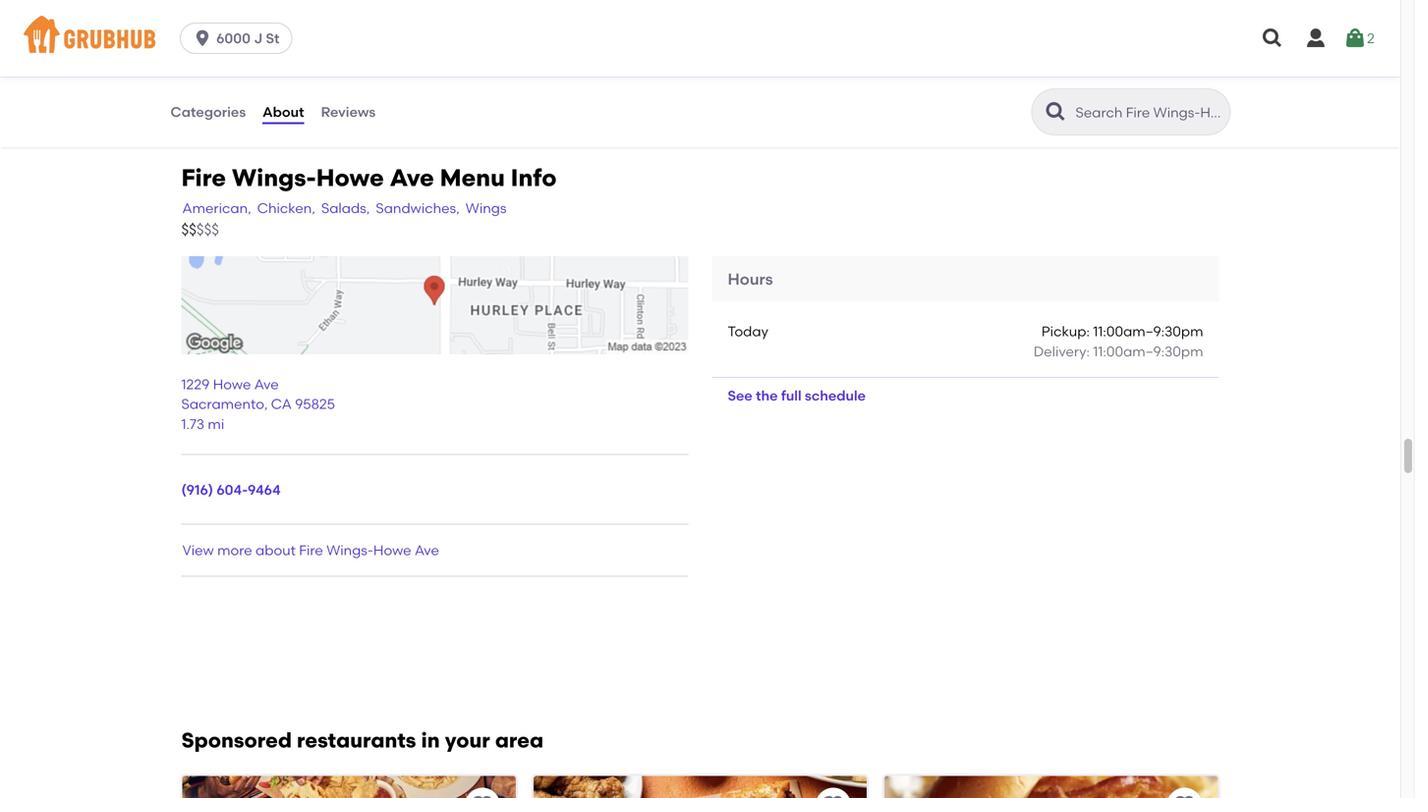 Task type: describe. For each thing, give the bounding box(es) containing it.
1 11:00am–9:30pm from the top
[[1093, 323, 1203, 340]]

in
[[421, 729, 440, 754]]

save this restaurant button for bj's restaurant & brewhouse logo
[[1167, 789, 1202, 799]]

6000
[[216, 30, 251, 47]]

1 svg image from the left
[[1261, 27, 1284, 50]]

0 vertical spatial howe
[[316, 163, 384, 192]]

wings
[[466, 200, 507, 217]]

see the full schedule
[[728, 388, 866, 404]]

see the full schedule button
[[712, 379, 882, 414]]

sandwiches, button
[[375, 198, 461, 220]]

2 11:00am–9:30pm from the top
[[1093, 343, 1203, 360]]

save this restaurant image for it's just wings logo's save this restaurant button
[[822, 795, 845, 799]]

2 vertical spatial ave
[[415, 542, 439, 559]]

sponsored
[[181, 729, 292, 754]]

1 horizontal spatial wings-
[[326, 542, 373, 559]]

reviews
[[321, 104, 376, 120]]

about button
[[262, 77, 305, 147]]

ave inside 1229 howe ave sacramento , ca 95825 1.73 mi
[[254, 376, 279, 393]]

see
[[728, 388, 753, 404]]

wings button
[[465, 198, 508, 220]]

american, button
[[181, 198, 252, 220]]

menu
[[440, 163, 505, 192]]

american, chicken, salads, sandwiches, wings
[[182, 200, 507, 217]]

today
[[728, 323, 768, 340]]

delivery:
[[1034, 343, 1090, 360]]

0 vertical spatial ave
[[390, 163, 434, 192]]

1229 howe ave sacramento , ca 95825 1.73 mi
[[181, 376, 335, 433]]

2 button
[[1344, 21, 1375, 56]]

categories
[[171, 104, 246, 120]]

1 horizontal spatial fire
[[299, 542, 323, 559]]

(916) 604-9464 button
[[181, 481, 281, 501]]

bj's restaurant & brewhouse logo image
[[885, 777, 1218, 799]]

0 horizontal spatial wings-
[[232, 163, 316, 192]]

your
[[445, 729, 490, 754]]

6000 j st button
[[180, 23, 300, 54]]

american,
[[182, 200, 251, 217]]



Task type: vqa. For each thing, say whether or not it's contained in the screenshot.
0.17 mi to the left
no



Task type: locate. For each thing, give the bounding box(es) containing it.
Search Fire Wings-Howe Ave search field
[[1074, 103, 1224, 122]]

about
[[263, 104, 304, 120]]

fire up american,
[[181, 163, 226, 192]]

restaurants
[[297, 729, 416, 754]]

wings-
[[232, 163, 316, 192], [326, 542, 373, 559]]

st
[[266, 30, 280, 47]]

1 horizontal spatial save this restaurant button
[[816, 789, 851, 799]]

j
[[254, 30, 263, 47]]

mi
[[208, 416, 224, 433]]

$$$$$
[[181, 221, 219, 239]]

svg image for 2
[[1344, 27, 1367, 50]]

604-
[[217, 482, 248, 499]]

reviews button
[[320, 77, 377, 147]]

2
[[1367, 30, 1375, 47]]

more
[[217, 542, 252, 559]]

(916)
[[181, 482, 213, 499]]

about
[[256, 542, 296, 559]]

1 vertical spatial wings-
[[326, 542, 373, 559]]

3 save this restaurant button from the left
[[1167, 789, 1202, 799]]

chicken, button
[[256, 198, 316, 220]]

salads, button
[[320, 198, 371, 220]]

info
[[511, 163, 557, 192]]

1 horizontal spatial svg image
[[1344, 27, 1367, 50]]

1 horizontal spatial svg image
[[1304, 27, 1328, 50]]

1 vertical spatial howe
[[213, 376, 251, 393]]

6000 j st
[[216, 30, 280, 47]]

0 horizontal spatial save this restaurant image
[[471, 795, 494, 799]]

1 save this restaurant button from the left
[[465, 789, 500, 799]]

2 svg image from the left
[[1304, 27, 1328, 50]]

95825
[[295, 396, 335, 413]]

0 horizontal spatial svg image
[[193, 28, 212, 48]]

wings- up chicken,
[[232, 163, 316, 192]]

2 vertical spatial howe
[[373, 542, 411, 559]]

sandwiches,
[[376, 200, 460, 217]]

svg image
[[1261, 27, 1284, 50], [1304, 27, 1328, 50]]

full
[[781, 388, 802, 404]]

svg image
[[1344, 27, 1367, 50], [193, 28, 212, 48]]

svg image for 6000 j st
[[193, 28, 212, 48]]

dips
[[170, 39, 200, 56]]

save this restaurant button
[[465, 789, 500, 799], [816, 789, 851, 799], [1167, 789, 1202, 799]]

svg image inside 6000 j st button
[[193, 28, 212, 48]]

1 vertical spatial 11:00am–9:30pm
[[1093, 343, 1203, 360]]

$$
[[181, 221, 196, 239]]

save this restaurant button for it's just wings logo
[[816, 789, 851, 799]]

0 vertical spatial 11:00am–9:30pm
[[1093, 323, 1203, 340]]

sacramento
[[181, 396, 264, 413]]

0 horizontal spatial fire
[[181, 163, 226, 192]]

search icon image
[[1044, 100, 1068, 124]]

1 vertical spatial ave
[[254, 376, 279, 393]]

howe inside 1229 howe ave sacramento , ca 95825 1.73 mi
[[213, 376, 251, 393]]

the
[[756, 388, 778, 404]]

9464
[[248, 482, 281, 499]]

wings- right about
[[326, 542, 373, 559]]

0 horizontal spatial svg image
[[1261, 27, 1284, 50]]

pickup:
[[1042, 323, 1090, 340]]

chicken,
[[257, 200, 315, 217]]

11:00am–9:30pm
[[1093, 323, 1203, 340], [1093, 343, 1203, 360]]

schedule
[[805, 388, 866, 404]]

fire wings-howe ave menu info
[[181, 163, 557, 192]]

(916) 604-9464
[[181, 482, 281, 499]]

1229
[[181, 376, 210, 393]]

ca
[[271, 396, 292, 413]]

11:00am–9:30pm right the delivery:
[[1093, 343, 1203, 360]]

2 save this restaurant image from the left
[[822, 795, 845, 799]]

it's just wings logo image
[[533, 777, 867, 799]]

sponsored restaurants in your area
[[181, 729, 544, 754]]

fire right about
[[299, 542, 323, 559]]

,
[[264, 396, 268, 413]]

categories button
[[170, 77, 247, 147]]

fire
[[181, 163, 226, 192], [299, 542, 323, 559]]

pickup: 11:00am–9:30pm delivery: 11:00am–9:30pm
[[1034, 323, 1203, 360]]

chili's logo image
[[182, 777, 516, 799]]

1.73
[[181, 416, 204, 433]]

view
[[182, 542, 214, 559]]

main navigation navigation
[[0, 0, 1400, 77]]

svg image inside 2 button
[[1344, 27, 1367, 50]]

view more about fire wings-howe ave
[[182, 542, 439, 559]]

area
[[495, 729, 544, 754]]

save this restaurant button for 'chili's logo'
[[465, 789, 500, 799]]

0 horizontal spatial save this restaurant button
[[465, 789, 500, 799]]

0 vertical spatial fire
[[181, 163, 226, 192]]

hours
[[728, 270, 773, 289]]

2 horizontal spatial save this restaurant button
[[1167, 789, 1202, 799]]

1 horizontal spatial save this restaurant image
[[822, 795, 845, 799]]

save this restaurant image
[[471, 795, 494, 799], [822, 795, 845, 799]]

1 vertical spatial fire
[[299, 542, 323, 559]]

1 save this restaurant image from the left
[[471, 795, 494, 799]]

howe
[[316, 163, 384, 192], [213, 376, 251, 393], [373, 542, 411, 559]]

ave
[[390, 163, 434, 192], [254, 376, 279, 393], [415, 542, 439, 559]]

2 save this restaurant button from the left
[[816, 789, 851, 799]]

save this restaurant image
[[1173, 795, 1196, 799]]

save this restaurant image for 'chili's logo''s save this restaurant button
[[471, 795, 494, 799]]

11:00am–9:30pm right 'pickup:'
[[1093, 323, 1203, 340]]

salads,
[[321, 200, 370, 217]]

tab
[[162, 0, 300, 21]]

0 vertical spatial wings-
[[232, 163, 316, 192]]



